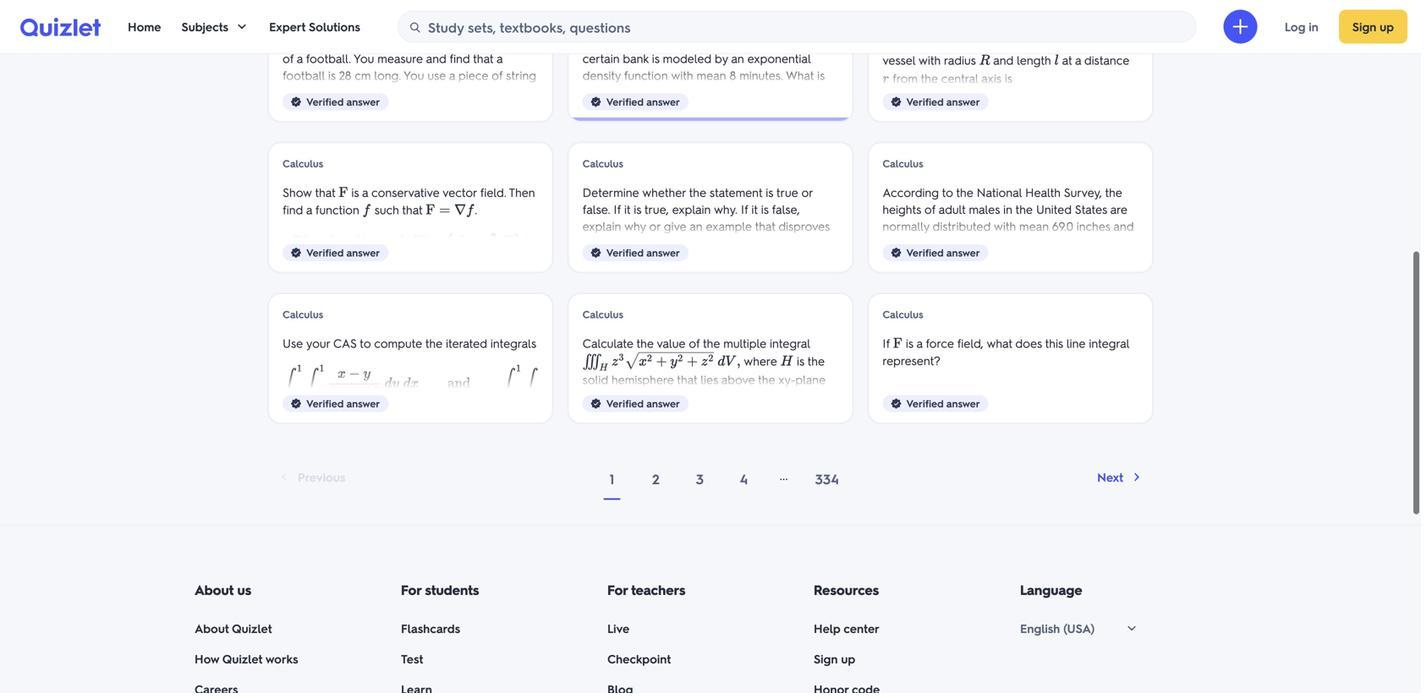 Task type: describe. For each thing, give the bounding box(es) containing it.
estimate
[[425, 34, 471, 49]]

rule
[[494, 118, 518, 134]]

is up the why
[[634, 202, 641, 217]]

a left customer
[[688, 85, 694, 100]]

find inside is a conservative vector field. then find a function
[[283, 202, 303, 217]]

the up males
[[956, 185, 973, 200]]

find inside suppose you are asked to estimate the volume of a football. you measure and find that a football is 28 cm long. you use a piece of string and measure the circumference at its widest point to be 53 cm. the circumference 7 cm from each end is 45 cm. use simpson's rule to make your estimate.
[[450, 51, 470, 66]]

is left false,
[[761, 202, 769, 217]]

verified answer for if
[[906, 397, 980, 410]]

the left "origin"
[[665, 389, 682, 404]]

2 quizlet image from the top
[[20, 18, 101, 36]]

verified for determine whether the statement is true or false. if it is true, explain why. if it is false, explain why or give an example that disproves the statement. the statement to be considered is: if
[[606, 246, 644, 259]]

0 horizontal spatial or
[[649, 219, 661, 234]]

integrals
[[490, 336, 536, 351]]

verified for if
[[906, 397, 944, 410]]

and down the "iterated"
[[447, 375, 471, 392]]

resources
[[814, 581, 879, 599]]

by inside the length of time spent waiting in line at a certain bank is modeled by an exponential density function with mean 8 minutes. what is the probability that a customer is served in the first 3 minutes?
[[715, 51, 728, 66]]

vessel
[[883, 52, 915, 68]]

f ( x , y ) = ( 1 + x y ) x y i
[[293, 233, 428, 250]]

of inside of blood that flows in a blood vessel with radius
[[961, 34, 972, 49]]

modeled
[[663, 51, 712, 66]]

statement.
[[603, 236, 658, 251]]

suppose you are asked to estimate the volume of a football. you measure and find that a football is 28 cm long. you use a piece of string and measure the circumference at its widest point to be 53 cm. the circumference 7 cm from each end is 45 cm. use simpson's rule to make your estimate.
[[283, 34, 536, 151]]

verified answer down the x − y on the left bottom of page
[[306, 397, 380, 410]]

answer down −
[[346, 397, 380, 410]]

the left the "iterated"
[[425, 336, 443, 351]]

in inside log in "button"
[[1309, 19, 1319, 34]]

v
[[951, 36, 958, 49]]

is right bank
[[652, 51, 660, 66]]

x inside the x − y
[[338, 368, 346, 381]]

and up use
[[426, 51, 446, 66]]

verified answer for calculate the value of the multiple integral
[[606, 397, 680, 410]]

central
[[941, 71, 978, 86]]

the inside r and length l at a distance r from the central axis is
[[921, 71, 938, 86]]

about for about us
[[195, 581, 234, 599]]

the inside suppose you are asked to estimate the volume of a football. you measure and find that a football is 28 cm long. you use a piece of string and measure the circumference at its widest point to be 53 cm. the circumference 7 cm from each end is 45 cm. use simpson's rule to make your estimate.
[[383, 102, 402, 117]]

verified for calculate the value of the multiple integral
[[606, 397, 644, 410]]

2 f from the left
[[466, 204, 473, 217]]

us
[[237, 581, 251, 599]]

suppose you are asked to estimate the volume of a football. you measure and find that a football is 28 cm long. you use a piece of string and measure the circumference at its widest point to be 53 cm. the circumference 7 cm from each end is 45 cm. use simpson's rule to make your estimate. link
[[283, 33, 539, 151]]

( down show
[[302, 233, 308, 250]]

for teachers
[[607, 581, 686, 599]]

0 vertical spatial or
[[801, 185, 813, 200]]

1 quizlet image from the top
[[20, 17, 101, 36]]

3 right '2' "link"
[[696, 470, 704, 488]]

+ down such
[[370, 233, 382, 250]]

1 horizontal spatial explain
[[672, 202, 711, 217]]

z inside x 2 + y 2 + z 2
[[701, 356, 708, 369]]

calculate
[[583, 336, 633, 351]]

of inside the length of time spent waiting in line at a certain bank is modeled by an exponential density function with mean 8 minutes. what is the probability that a customer is served in the first 3 minutes?
[[643, 34, 654, 49]]

that inside is the solid hemisphere that lies above the xy-plane and has center the origin and radius 1.
[[677, 372, 697, 387]]

widest
[[483, 85, 518, 100]]

use
[[427, 68, 446, 83]]

the down health
[[1016, 202, 1033, 217]]

1 blood from the left
[[976, 34, 1008, 49]]

a inside r and length l at a distance r from the central axis is
[[1075, 52, 1081, 68]]

( down is a conservative vector field. then find a function
[[354, 233, 360, 250]]

and up point
[[283, 85, 303, 100]]

i
[[424, 233, 428, 250]]

) left i
[[400, 233, 406, 250]]

and down above
[[719, 389, 740, 404]]

the length of time spent waiting in line at a certain bank is modeled by an exponential density function with mean 8 minutes. what is the probability that a customer is served in the first 3 minutes? link
[[583, 33, 839, 118]]

bank
[[623, 51, 649, 66]]

radius inside of blood that flows in a blood vessel with radius
[[944, 52, 976, 68]]

is down the minutes.
[[750, 85, 758, 100]]

of up football
[[283, 51, 294, 66]]

mean inside the length of time spent waiting in line at a certain bank is modeled by an exponential density function with mean 8 minutes. what is the probability that a customer is served in the first 3 minutes?
[[697, 68, 726, 83]]

the up 53
[[355, 85, 372, 100]]

and down the "solid"
[[583, 389, 603, 404]]

answer for the length of time spent waiting in line at a certain bank is modeled by an exponential density function with mean 8 minutes. what is the probability that a customer is served in the first 3 minutes?
[[646, 95, 680, 108]]

calculate the value of the multiple integral
[[583, 336, 810, 351]]

where
[[744, 354, 777, 369]]

2 up hemisphere
[[647, 353, 652, 364]]

8
[[729, 68, 736, 83]]

according
[[883, 185, 939, 200]]

health
[[1025, 185, 1061, 200]]

expert
[[269, 19, 306, 34]]

males
[[969, 202, 1000, 217]]

for students element
[[401, 580, 607, 694]]

function inside is a conservative vector field. then find a function
[[315, 202, 359, 217]]

∇
[[454, 201, 466, 218]]

the inside the length of time spent waiting in line at a certain bank is modeled by an exponential density function with mean 8 minutes. what is the probability that a customer is served in the first 3 minutes?
[[583, 34, 602, 49]]

center inside resources 'element'
[[844, 621, 880, 637]]

a up exponential in the right top of the page
[[806, 34, 812, 49]]

with inside according to the national health survey, the heights of adult males in the united states are normally distributed with mean 69.0 inches and standard deviation 2.8 inches. what percentage of the adult male population is more than 6 feet tall?
[[994, 219, 1016, 234]]

a right use
[[449, 68, 455, 83]]

if right is:
[[596, 252, 603, 268]]

standard
[[883, 236, 930, 251]]

verified stamp image down football
[[289, 95, 303, 109]]

2 blood from the left
[[1088, 34, 1121, 49]]

the inside determine whether the statement is true or false. if it is true, explain why. if it is false, explain why or give an example that disproves the statement. the statement to be considered is: if
[[660, 236, 680, 251]]

1 vertical spatial adult
[[917, 252, 944, 268]]

home link
[[128, 0, 161, 53]]

0 vertical spatial circumference
[[375, 85, 452, 100]]

iterated
[[446, 336, 487, 351]]

each
[[311, 118, 337, 134]]

the right whether
[[689, 185, 706, 200]]

be inside suppose you are asked to estimate the volume of a football. you measure and find that a football is 28 cm long. you use a piece of string and measure the circumference at its widest point to be 53 cm. the circumference 7 cm from each end is 45 cm. use simpson's rule to make your estimate.
[[328, 102, 342, 117]]

0 horizontal spatial h
[[599, 364, 608, 373]]

density
[[583, 68, 621, 83]]

verified answer for determine whether the statement is true or false. if it is true, explain why. if it is false, explain why or give an example that disproves the statement. the statement to be considered is: if
[[606, 246, 680, 259]]

considered
[[771, 236, 832, 251]]

in inside of blood that flows in a blood vessel with radius
[[1066, 34, 1076, 49]]

+ down the x − y on the left bottom of page
[[346, 385, 357, 401]]

z 3
[[611, 352, 624, 369]]

help center
[[814, 621, 880, 637]]

+ down value
[[656, 353, 667, 370]]

next
[[1097, 470, 1123, 485]]

use your cas to compute the iterated integrals
[[283, 336, 536, 351]]

that inside the length of time spent waiting in line at a certain bank is modeled by an exponential density function with mean 8 minutes. what is the probability that a customer is served in the first 3 minutes?
[[664, 85, 685, 100]]

waiting
[[716, 34, 755, 49]]

verified stamp image left ( x + y ) 3
[[289, 397, 303, 411]]

of blood that flows in a blood vessel with radius
[[883, 34, 1121, 68]]

with inside of blood that flows in a blood vessel with radius
[[919, 52, 941, 68]]

asked
[[377, 34, 408, 49]]

verified answer down such
[[306, 246, 380, 259]]

a left conservative
[[362, 185, 368, 200]]

sign for sign up link
[[814, 652, 838, 667]]

percentage
[[1074, 236, 1137, 251]]

lies
[[701, 372, 718, 387]]

the down where h
[[758, 372, 775, 387]]

solutions
[[309, 19, 360, 34]]

0 vertical spatial statement
[[710, 185, 762, 200]]

+ down calculate the value of the multiple integral
[[687, 353, 698, 370]]

answer down the central
[[946, 95, 980, 108]]

3 link
[[696, 469, 704, 489]]

about quizlet
[[195, 621, 272, 637]]

exponential
[[747, 51, 811, 66]]

Search text field
[[428, 11, 1192, 43]]

x inside x 2 + y 2 + z 2
[[639, 356, 647, 369]]

sign up for sign up link
[[814, 652, 855, 667]]

2 down value
[[678, 353, 683, 364]]

the up "states"
[[1105, 185, 1122, 200]]

1 integral from the left
[[770, 336, 810, 351]]

0 horizontal spatial explain
[[583, 219, 621, 234]]

the length of time spent waiting in line at a certain bank is modeled by an exponential density function with mean 8 minutes. what is the probability that a customer is served in the first 3 minutes?
[[583, 34, 830, 117]]

1 vertical spatial use
[[283, 336, 303, 351]]

search image
[[408, 21, 422, 34]]

f down show
[[293, 233, 302, 250]]

2 left 3 link
[[652, 470, 660, 488]]

2 e from the left
[[497, 236, 503, 249]]

that inside suppose you are asked to estimate the volume of a football. you measure and find that a football is 28 cm long. you use a piece of string and measure the circumference at its widest point to be 53 cm. the circumference 7 cm from each end is 45 cm. use simpson's rule to make your estimate.
[[473, 51, 493, 66]]

the up plane
[[808, 354, 825, 369]]

subjects button
[[181, 0, 249, 53]]

if right why.
[[741, 202, 748, 217]]

of right value
[[689, 336, 700, 351]]

is left the 45
[[364, 118, 372, 134]]

is inside is the solid hemisphere that lies above the xy-plane and has center the origin and radius 1.
[[797, 354, 804, 369]]

a down volume
[[497, 51, 503, 66]]

flashcards
[[401, 621, 460, 637]]

how quizlet works
[[195, 652, 298, 667]]

of down according
[[924, 202, 936, 217]]

works
[[266, 652, 298, 667]]

45
[[375, 118, 389, 134]]

true
[[776, 185, 798, 200]]

2 left d v ,
[[708, 353, 713, 364]]

expert solutions link
[[269, 0, 360, 53]]

the down standard
[[897, 252, 914, 268]]

a up football
[[297, 51, 303, 66]]

f up represent?
[[893, 335, 903, 352]]

verified stamp image for according to the national health survey, the heights of adult males in the united states are normally distributed with mean 69.0 inches and standard deviation 2.8 inches. what percentage of the adult male population is more than 6 feet tall?
[[889, 246, 903, 260]]

to inside according to the national health survey, the heights of adult males in the united states are normally distributed with mean 69.0 inches and standard deviation 2.8 inches. what percentage of the adult male population is more than 6 feet tall?
[[942, 185, 953, 200]]

use inside suppose you are asked to estimate the volume of a football. you measure and find that a football is 28 cm long. you use a piece of string and measure the circumference at its widest point to be 53 cm. the circumference 7 cm from each end is 45 cm. use simpson's rule to make your estimate.
[[414, 118, 435, 134]]

1 vertical spatial ,
[[737, 353, 741, 370]]

next button
[[1087, 464, 1154, 491]]

served
[[761, 85, 798, 100]]

1 vertical spatial by
[[710, 252, 723, 268]]

inches
[[1077, 219, 1110, 234]]

to right rule
[[521, 118, 532, 134]]

center inside is the solid hemisphere that lies above the xy-plane and has center the origin and radius 1.
[[627, 389, 662, 404]]

) down show that f at the top of page
[[330, 233, 335, 250]]

of up tall?
[[883, 252, 894, 268]]

velocity
[[905, 34, 947, 49]]

for for for teachers
[[607, 581, 628, 599]]

is left "28" on the top of page
[[328, 68, 336, 83]]

3 ∫ from the left
[[502, 368, 510, 400]]

f left the ∇ in the left top of the page
[[426, 201, 435, 218]]

) down the x − y on the left bottom of page
[[368, 385, 374, 401]]

national
[[977, 185, 1022, 200]]

with inside the length of time spent waiting in line at a certain bank is modeled by an exponential density function with mean 8 minutes. what is the probability that a customer is served in the first 3 minutes?
[[671, 68, 693, 83]]

∭
[[583, 354, 599, 371]]

( e y x 2 e x y ) j
[[446, 231, 528, 251]]

xy-
[[778, 372, 795, 387]]

y inside ( x + y ) 3
[[360, 388, 367, 401]]

is:
[[583, 252, 593, 268]]

( down cas
[[329, 385, 335, 401]]

students
[[425, 581, 479, 599]]

334
[[815, 470, 839, 488]]

create image
[[1231, 16, 1251, 37]]

verified down the central
[[906, 95, 944, 108]]

y inside the x − y
[[363, 368, 370, 381]]

language element
[[1020, 580, 1227, 637]]

r
[[883, 73, 889, 86]]

1 vertical spatial measure
[[306, 85, 352, 100]]

the up is:
[[583, 236, 600, 251]]

united
[[1036, 202, 1072, 217]]

d for d
[[385, 378, 392, 391]]

a inside is a force field, what does this line integral represent?
[[916, 336, 923, 351]]

1 f from the left
[[363, 204, 370, 217]]

solid
[[583, 372, 608, 387]]

is inside r and length l at a distance r from the central axis is
[[1005, 71, 1012, 86]]

the up first
[[583, 85, 600, 100]]

in right served
[[801, 85, 810, 100]]

that inside show that f
[[315, 185, 335, 200]]

is down search text box
[[817, 68, 825, 83]]

x inside ( x + y ) 3
[[335, 388, 343, 401]]

normally
[[883, 219, 929, 234]]

whether
[[642, 185, 686, 200]]

has
[[606, 389, 624, 404]]

verified answer down the central
[[906, 95, 980, 108]]

the left value
[[637, 336, 654, 351]]

1 ∫ from the left
[[283, 368, 290, 400]]

end
[[340, 118, 361, 134]]

0 vertical spatial you
[[354, 51, 374, 66]]

verified stamp image down represent?
[[889, 397, 903, 411]]

in up exponential in the right top of the page
[[758, 34, 767, 49]]

1.
[[778, 389, 784, 404]]

false,
[[772, 202, 800, 217]]

line for at
[[770, 34, 790, 49]]

answer down such
[[346, 246, 380, 259]]

more
[[1049, 252, 1077, 268]]

this
[[1045, 336, 1063, 351]]

that inside f such that f = ∇ f .
[[402, 202, 422, 217]]

the left volume
[[474, 34, 491, 49]]

answer for suppose you are asked to estimate the volume of a football. you measure and find that a football is 28 cm long. you use a piece of string and measure the circumference at its widest point to be 53 cm. the circumference 7 cm from each end is 45 cm. use simpson's rule to make your estimate.
[[346, 95, 380, 108]]

∫ 1 ∫ 1
[[502, 363, 543, 400]]

sign up for sign up "button"
[[1352, 19, 1394, 34]]

3 inside the length of time spent waiting in line at a certain bank is modeled by an exponential density function with mean 8 minutes. what is the probability that a customer is served in the first 3 minutes?
[[605, 102, 612, 117]]

at inside suppose you are asked to estimate the volume of a football. you measure and find that a football is 28 cm long. you use a piece of string and measure the circumference at its widest point to be 53 cm. the circumference 7 cm from each end is 45 cm. use simpson's rule to make your estimate.
[[455, 85, 465, 100]]

verified stamp image for the length of time spent waiting in line at a certain bank is modeled by an exponential density function with mean 8 minutes. what is the probability that a customer is served in the first 3 minutes?
[[589, 95, 603, 109]]

cas
[[333, 336, 357, 351]]

length inside r and length l at a distance r from the central axis is
[[1017, 52, 1051, 68]]

verified stamp image down show
[[289, 246, 303, 260]]

line for integral
[[1067, 336, 1086, 351]]

vector
[[443, 185, 477, 200]]

show that f
[[283, 184, 348, 201]]

that inside of blood that flows in a blood vessel with radius
[[1011, 34, 1032, 49]]

about us element
[[195, 580, 401, 694]]



Task type: locate. For each thing, give the bounding box(es) containing it.
that right show
[[315, 185, 335, 200]]

quizlet down about quizlet link
[[222, 652, 262, 667]]

distributed
[[933, 219, 991, 234]]

r
[[979, 54, 990, 68]]

answer up end
[[346, 95, 380, 108]]

compute
[[374, 336, 422, 351]]

for up live
[[607, 581, 628, 599]]

to inside determine whether the statement is true or false. if it is true, explain why. if it is false, explain why or give an example that disproves the statement. the statement to be considered is: if
[[739, 236, 751, 251]]

z up lies
[[701, 356, 708, 369]]

0 horizontal spatial are
[[356, 34, 374, 49]]

long.
[[374, 68, 401, 83]]

up
[[1380, 19, 1394, 34], [841, 652, 855, 667]]

0 vertical spatial your
[[314, 135, 338, 151]]

2 link
[[652, 469, 660, 489]]

verified answer for suppose you are asked to estimate the volume of a football. you measure and find that a football is 28 cm long. you use a piece of string and measure the circumference at its widest point to be 53 cm. the circumference 7 cm from each end is 45 cm. use simpson's rule to make your estimate.
[[306, 95, 380, 108]]

what inside the length of time spent waiting in line at a certain bank is modeled by an exponential density function with mean 8 minutes. what is the probability that a customer is served in the first 3 minutes?
[[786, 68, 814, 83]]

0 vertical spatial function
[[624, 68, 668, 83]]

e right i
[[452, 236, 459, 249]]

0 vertical spatial by
[[715, 51, 728, 66]]

given
[[677, 252, 706, 268]]

1 horizontal spatial h
[[780, 356, 792, 369]]

0 horizontal spatial integral
[[770, 336, 810, 351]]

give
[[664, 219, 687, 234]]

0 vertical spatial at
[[793, 34, 803, 49]]

sign
[[1352, 19, 1377, 34], [814, 652, 838, 667]]

circumference
[[375, 85, 452, 100], [406, 102, 482, 117]]

1 horizontal spatial center
[[844, 621, 880, 637]]

1 vertical spatial function
[[315, 202, 359, 217]]

f right show
[[339, 184, 348, 201]]

verified for the length of time spent waiting in line at a certain bank is modeled by an exponential density function with mean 8 minutes. what is the probability that a customer is served in the first 3 minutes?
[[606, 95, 644, 108]]

−
[[349, 365, 360, 382]]

0 horizontal spatial sign up
[[814, 652, 855, 667]]

0 vertical spatial length
[[606, 34, 640, 49]]

e left j at the top left of page
[[497, 236, 503, 249]]

1 vertical spatial at
[[1062, 52, 1072, 68]]

1 z from the left
[[611, 356, 618, 369]]

in inside according to the national health survey, the heights of adult males in the united states are normally distributed with mean 69.0 inches and standard deviation 2.8 inches. what percentage of the adult male population is more than 6 feet tall?
[[1003, 202, 1012, 217]]

integral inside is a force field, what does this line integral represent?
[[1089, 336, 1129, 351]]

caret right image
[[1130, 471, 1144, 484]]

sign up right log in
[[1352, 19, 1394, 34]]

2 ∫ from the left
[[305, 368, 313, 400]]

0 vertical spatial radius
[[944, 52, 976, 68]]

center right help
[[844, 621, 880, 637]]

mean up customer
[[697, 68, 726, 83]]

are inside according to the national health survey, the heights of adult males in the united states are normally distributed with mean 69.0 inches and standard deviation 2.8 inches. what percentage of the adult male population is more than 6 feet tall?
[[1110, 202, 1128, 217]]

from
[[893, 71, 918, 86], [283, 118, 308, 134]]

f such that f = ∇ f .
[[363, 201, 477, 218]]

2 for from the left
[[607, 581, 628, 599]]

log in
[[1285, 19, 1319, 34]]

a inside of blood that flows in a blood vessel with radius
[[1079, 34, 1085, 49]]

1 horizontal spatial line
[[1067, 336, 1086, 351]]

334 link
[[815, 469, 839, 489]]

1 horizontal spatial cm
[[495, 102, 511, 117]]

is inside is a conservative vector field. then find a function
[[351, 185, 359, 200]]

verified answer down distributed
[[906, 246, 980, 259]]

to
[[411, 34, 422, 49], [313, 102, 324, 117], [521, 118, 532, 134], [942, 185, 953, 200], [739, 236, 751, 251], [360, 336, 371, 351]]

caret down image
[[235, 20, 249, 33]]

2 vertical spatial with
[[994, 219, 1016, 234]]

2 inside the ( e y x 2 e x y ) j
[[491, 231, 496, 243]]

or down true, at the left top
[[649, 219, 661, 234]]

1
[[360, 233, 367, 250], [297, 363, 302, 374], [319, 363, 324, 374], [516, 363, 521, 374], [538, 363, 543, 374], [610, 470, 614, 488]]

d inside d v ,
[[718, 356, 725, 369]]

verified answer for the length of time spent waiting in line at a certain bank is modeled by an exponential density function with mean 8 minutes. what is the probability that a customer is served in the first 3 minutes?
[[606, 95, 680, 108]]

your left cas
[[306, 336, 330, 351]]

the up the vessel
[[883, 34, 902, 49]]

1 vertical spatial quizlet
[[222, 652, 262, 667]]

0 vertical spatial use
[[414, 118, 435, 134]]

what inside according to the national health survey, the heights of adult males in the united states are normally distributed with mean 69.0 inches and standard deviation 2.8 inches. what percentage of the adult male population is more than 6 feet tall?
[[1043, 236, 1071, 251]]

up inside resources 'element'
[[841, 652, 855, 667]]

1 horizontal spatial d
[[403, 378, 411, 391]]

or
[[801, 185, 813, 200], [649, 219, 661, 234]]

1 horizontal spatial find
[[450, 51, 470, 66]]

0 horizontal spatial center
[[627, 389, 662, 404]]

1 vertical spatial length
[[1017, 52, 1051, 68]]

1 vertical spatial radius
[[743, 389, 775, 404]]

that down false,
[[755, 219, 775, 234]]

0 vertical spatial sign
[[1352, 19, 1377, 34]]

1 it from the left
[[624, 202, 630, 217]]

the right served
[[813, 85, 830, 100]]

0 horizontal spatial you
[[354, 51, 374, 66]]

0 horizontal spatial be
[[328, 102, 342, 117]]

1 horizontal spatial radius
[[944, 52, 976, 68]]

2 vertical spatial at
[[455, 85, 465, 100]]

disk
[[653, 252, 674, 268]]

an right give
[[690, 219, 703, 234]]

adult
[[939, 202, 966, 217], [917, 252, 944, 268]]

0 horizontal spatial mean
[[697, 68, 726, 83]]

69.0
[[1052, 219, 1073, 234]]

length inside the length of time spent waiting in line at a certain bank is modeled by an exponential density function with mean 8 minutes. what is the probability that a customer is served in the first 3 minutes?
[[606, 34, 640, 49]]

1 vertical spatial from
[[283, 118, 308, 134]]

quizlet image
[[20, 17, 101, 36], [20, 18, 101, 36]]

flows
[[1035, 34, 1063, 49]]

that down x 2 + y 2 + z 2
[[677, 372, 697, 387]]

to up the each
[[313, 102, 324, 117]]

1 vertical spatial be
[[754, 236, 768, 251]]

integral
[[770, 336, 810, 351], [1089, 336, 1129, 351]]

is the solid hemisphere that lies above the xy-plane and has center the origin and radius 1.
[[583, 354, 826, 404]]

that
[[1011, 34, 1032, 49], [473, 51, 493, 66], [664, 85, 685, 100], [315, 185, 335, 200], [402, 202, 422, 217], [755, 219, 775, 234], [677, 372, 697, 387]]

4 ∫ from the left
[[524, 368, 532, 400]]

0 vertical spatial with
[[919, 52, 941, 68]]

function inside the length of time spent waiting in line at a certain bank is modeled by an exponential density function with mean 8 minutes. what is the probability that a customer is served in the first 3 minutes?
[[624, 68, 668, 83]]

1 vertical spatial cm
[[495, 102, 511, 117]]

answer
[[346, 95, 380, 108], [646, 95, 680, 108], [946, 95, 980, 108], [346, 246, 380, 259], [646, 246, 680, 259], [946, 246, 980, 259], [346, 397, 380, 410], [646, 397, 680, 410], [946, 397, 980, 410]]

from inside suppose you are asked to estimate the volume of a football. you measure and find that a football is 28 cm long. you use a piece of string and measure the circumference at its widest point to be 53 cm. the circumference 7 cm from each end is 45 cm. use simpson's rule to make your estimate.
[[283, 118, 308, 134]]

0 horizontal spatial radius
[[743, 389, 775, 404]]

1 vertical spatial or
[[649, 219, 661, 234]]

for inside 'element'
[[607, 581, 628, 599]]

radius down v
[[944, 52, 976, 68]]

the up the 45
[[383, 102, 402, 117]]

live
[[607, 621, 629, 637]]

3 inside ( x + y ) 3
[[374, 385, 379, 396]]

the velocity v
[[883, 34, 958, 49]]

verified down show that f at the top of page
[[306, 246, 344, 259]]

is
[[652, 51, 660, 66], [328, 68, 336, 83], [817, 68, 825, 83], [1005, 71, 1012, 86], [750, 85, 758, 100], [364, 118, 372, 134], [351, 185, 359, 200], [766, 185, 773, 200], [634, 202, 641, 217], [761, 202, 769, 217], [622, 252, 630, 268], [1038, 252, 1046, 268], [906, 336, 913, 351], [797, 354, 804, 369]]

or right true
[[801, 185, 813, 200]]

in
[[1309, 19, 1319, 34], [758, 34, 767, 49], [1066, 34, 1076, 49], [801, 85, 810, 100], [1003, 202, 1012, 217]]

4
[[740, 470, 748, 488]]

verified for suppose you are asked to estimate the volume of a football. you measure and find that a football is 28 cm long. you use a piece of string and measure the circumference at its widest point to be 53 cm. the circumference 7 cm from each end is 45 cm. use simpson's rule to make your estimate.
[[306, 95, 344, 108]]

1 vertical spatial sign
[[814, 652, 838, 667]]

line up exponential in the right top of the page
[[770, 34, 790, 49]]

football.
[[306, 51, 351, 66]]

0 vertical spatial cm.
[[362, 102, 380, 117]]

( x + y ) 3
[[329, 385, 379, 401]]

0 horizontal spatial =
[[339, 233, 350, 250]]

log in button
[[1271, 10, 1332, 44]]

7
[[485, 102, 491, 117]]

verified down the x − y on the left bottom of page
[[306, 397, 344, 410]]

at inside r and length l at a distance r from the central axis is
[[1062, 52, 1072, 68]]

0 horizontal spatial find
[[283, 202, 303, 217]]

point
[[283, 102, 310, 117]]

f
[[363, 204, 370, 217], [466, 204, 473, 217]]

verified for according to the national health survey, the heights of adult males in the united states are normally distributed with mean 69.0 inches and standard deviation 2.8 inches. what percentage of the adult male population is more than 6 feet tall?
[[906, 246, 944, 259]]

if f
[[883, 335, 903, 352]]

0 vertical spatial sign up
[[1352, 19, 1394, 34]]

cm
[[355, 68, 371, 83], [495, 102, 511, 117]]

blood up r at the top right of the page
[[976, 34, 1008, 49]]

plane
[[795, 372, 826, 387]]

1 vertical spatial circumference
[[406, 102, 482, 117]]

1 vertical spatial statement
[[684, 236, 736, 251]]

1 horizontal spatial what
[[1043, 236, 1071, 251]]

adult up distributed
[[939, 202, 966, 217]]

is inside according to the national health survey, the heights of adult males in the united states are normally distributed with mean 69.0 inches and standard deviation 2.8 inches. what percentage of the adult male population is more than 6 feet tall?
[[1038, 252, 1046, 268]]

0 horizontal spatial d
[[385, 378, 392, 391]]

Search field
[[398, 11, 1196, 43]]

( inside the ( e y x 2 e x y ) j
[[446, 234, 452, 251]]

1 vertical spatial about
[[195, 621, 229, 637]]

up for sign up link
[[841, 652, 855, 667]]

verified stamp image down the vessel
[[889, 95, 903, 109]]

(
[[302, 233, 308, 250], [354, 233, 360, 250], [446, 234, 452, 251], [329, 385, 335, 401]]

an down waiting
[[731, 51, 744, 66]]

verified stamp image
[[289, 95, 303, 109], [889, 95, 903, 109], [289, 246, 303, 260], [589, 397, 603, 411]]

1 for from the left
[[401, 581, 421, 599]]

verified down normally on the right of page
[[906, 246, 944, 259]]

0 horizontal spatial it
[[624, 202, 630, 217]]

why
[[624, 219, 646, 234]]

1 vertical spatial your
[[306, 336, 330, 351]]

0 vertical spatial explain
[[672, 202, 711, 217]]

1 vertical spatial mean
[[1019, 219, 1049, 234]]

and inside r and length l at a distance r from the central axis is
[[993, 52, 1014, 68]]

for for for students
[[401, 581, 421, 599]]

mean inside according to the national health survey, the heights of adult males in the united states are normally distributed with mean 69.0 inches and standard deviation 2.8 inches. what percentage of the adult male population is more than 6 feet tall?
[[1019, 219, 1049, 234]]

up inside "button"
[[1380, 19, 1394, 34]]

1 horizontal spatial from
[[893, 71, 918, 86]]

with down 'velocity'
[[919, 52, 941, 68]]

value
[[657, 336, 686, 351]]

verified up the each
[[306, 95, 344, 108]]

0 vertical spatial what
[[786, 68, 814, 83]]

= down show that f at the top of page
[[339, 233, 350, 250]]

verified stamp image left the has
[[589, 397, 603, 411]]

and inside according to the national health survey, the heights of adult males in the united states are normally distributed with mean 69.0 inches and standard deviation 2.8 inches. what percentage of the adult male population is more than 6 feet tall?
[[1114, 219, 1134, 234]]

y inside x 2 + y 2 + z 2
[[670, 356, 677, 369]]

e
[[452, 236, 459, 249], [497, 236, 503, 249]]

quizlet
[[232, 621, 272, 637], [222, 652, 262, 667]]

1 e from the left
[[452, 236, 459, 249]]

1 horizontal spatial f
[[466, 204, 473, 217]]

caret left image
[[277, 471, 291, 484]]

states
[[1075, 202, 1107, 217]]

verified stamp image for determine whether the statement is true or false. if it is true, explain why. if it is false, explain why or give an example that disproves the statement. the statement to be considered is: if
[[589, 246, 603, 260]]

1 horizontal spatial =
[[439, 201, 450, 218]]

1 horizontal spatial sign up
[[1352, 19, 1394, 34]]

0 vertical spatial ,
[[316, 233, 320, 250]]

2 horizontal spatial d
[[718, 356, 725, 369]]

deviation
[[933, 236, 982, 251]]

verified stamp image
[[589, 95, 603, 109], [589, 246, 603, 260], [889, 246, 903, 260], [289, 397, 303, 411], [889, 397, 903, 411]]

verified answer up end
[[306, 95, 380, 108]]

the up d v ,
[[703, 336, 720, 351]]

2 integral from the left
[[1089, 336, 1129, 351]]

2 it from the left
[[751, 202, 758, 217]]

length left l
[[1017, 52, 1051, 68]]

answer down field,
[[946, 397, 980, 410]]

1 horizontal spatial you
[[404, 68, 424, 83]]

0 vertical spatial are
[[356, 34, 374, 49]]

field,
[[957, 336, 984, 351]]

, right v
[[737, 353, 741, 370]]

origin
[[685, 389, 716, 404]]

1 horizontal spatial for
[[607, 581, 628, 599]]

line inside the length of time spent waiting in line at a certain bank is modeled by an exponential density function with mean 8 minutes. what is the probability that a customer is served in the first 3 minutes?
[[770, 34, 790, 49]]

0 horizontal spatial what
[[786, 68, 814, 83]]

distance
[[1084, 52, 1129, 68]]

sign inside resources 'element'
[[814, 652, 838, 667]]

1 horizontal spatial be
[[754, 236, 768, 251]]

0 vertical spatial line
[[770, 34, 790, 49]]

28
[[339, 68, 351, 83]]

function down bank
[[624, 68, 668, 83]]

0 horizontal spatial up
[[841, 652, 855, 667]]

disproves
[[778, 219, 830, 234]]

of
[[643, 34, 654, 49], [961, 34, 972, 49], [283, 51, 294, 66], [492, 68, 503, 83], [924, 202, 936, 217], [883, 252, 894, 268], [689, 336, 700, 351]]

verified down the why
[[606, 246, 644, 259]]

0 horizontal spatial e
[[452, 236, 459, 249]]

is down statement.
[[622, 252, 630, 268]]

field.
[[480, 185, 506, 200]]

quizlet for about
[[232, 621, 272, 637]]

you
[[333, 34, 353, 49]]

why.
[[714, 202, 738, 217]]

your inside suppose you are asked to estimate the volume of a football. you measure and find that a football is 28 cm long. you use a piece of string and measure the circumference at its widest point to be 53 cm. the circumference 7 cm from each end is 45 cm. use simpson's rule to make your estimate.
[[314, 135, 338, 151]]

than
[[1081, 252, 1104, 268]]

cm.
[[362, 102, 380, 117], [392, 118, 411, 134]]

resources element
[[814, 580, 1020, 694]]

answer for if
[[946, 397, 980, 410]]

0 vertical spatial up
[[1380, 19, 1394, 34]]

1 horizontal spatial or
[[801, 185, 813, 200]]

if up represent?
[[883, 336, 890, 351]]

2 about from the top
[[195, 621, 229, 637]]

sign up inside resources 'element'
[[814, 652, 855, 667]]

1 about from the top
[[195, 581, 234, 599]]

sign up
[[1352, 19, 1394, 34], [814, 652, 855, 667]]

answer for determine whether the statement is true or false. if it is true, explain why. if it is false, explain why or give an example that disproves the statement. the statement to be considered is: if
[[646, 246, 680, 259]]

from down point
[[283, 118, 308, 134]]

sign up inside "button"
[[1352, 19, 1394, 34]]

None search field
[[397, 11, 1197, 43]]

is a conservative vector field. then find a function
[[283, 185, 535, 217]]

for
[[401, 581, 421, 599], [607, 581, 628, 599]]

1 horizontal spatial blood
[[1088, 34, 1121, 49]]

its
[[468, 85, 480, 100]]

z down calculate
[[611, 356, 618, 369]]

line right this
[[1067, 336, 1086, 351]]

...
[[779, 466, 788, 484]]

0 vertical spatial measure
[[377, 51, 423, 66]]

are inside suppose you are asked to estimate the volume of a football. you measure and find that a football is 28 cm long. you use a piece of string and measure the circumference at its widest point to be 53 cm. the circumference 7 cm from each end is 45 cm. use simpson's rule to make your estimate.
[[356, 34, 374, 49]]

1 vertical spatial you
[[404, 68, 424, 83]]

example
[[706, 219, 752, 234]]

answer for calculate the value of the multiple integral
[[646, 397, 680, 410]]

with up 2.8
[[994, 219, 1016, 234]]

for teachers element
[[607, 580, 814, 694]]

1 vertical spatial explain
[[583, 219, 621, 234]]

1 horizontal spatial z
[[701, 356, 708, 369]]

a down show that f at the top of page
[[306, 202, 312, 217]]

be inside determine whether the statement is true or false. if it is true, explain why. if it is false, explain why or give an example that disproves the statement. the statement to be considered is: if
[[754, 236, 768, 251]]

verified right first
[[606, 95, 644, 108]]

1 vertical spatial what
[[1043, 236, 1071, 251]]

statement up why.
[[710, 185, 762, 200]]

answer for according to the national health survey, the heights of adult males in the united states are normally distributed with mean 69.0 inches and standard deviation 2.8 inches. what percentage of the adult male population is more than 6 feet tall?
[[946, 246, 980, 259]]

1 vertical spatial an
[[690, 219, 703, 234]]

by right given
[[710, 252, 723, 268]]

axis
[[981, 71, 1001, 86]]

sign for sign up "button"
[[1352, 19, 1377, 34]]

if down determine
[[614, 202, 621, 217]]

1 horizontal spatial length
[[1017, 52, 1051, 68]]

0 vertical spatial center
[[627, 389, 662, 404]]

0 horizontal spatial measure
[[306, 85, 352, 100]]

to right cas
[[360, 336, 371, 351]]

cm right 7
[[495, 102, 511, 117]]

the down statement.
[[633, 252, 650, 268]]

radius inside is the solid hemisphere that lies above the xy-plane and has center the origin and radius 1.
[[743, 389, 775, 404]]

up for sign up "button"
[[1380, 19, 1394, 34]]

is left true
[[766, 185, 773, 200]]

verified answer for according to the national health survey, the heights of adult males in the united states are normally distributed with mean 69.0 inches and standard deviation 2.8 inches. what percentage of the adult male population is more than 6 feet tall?
[[906, 246, 980, 259]]

) inside the ( e y x 2 e x y ) j
[[515, 234, 522, 251]]

3 inside 'z 3'
[[619, 352, 624, 363]]

at inside the length of time spent waiting in line at a certain bank is modeled by an exponential density function with mean 8 minutes. what is the probability that a customer is served in the first 3 minutes?
[[793, 34, 803, 49]]

what down 69.0
[[1043, 236, 1071, 251]]

4 link
[[740, 469, 748, 489]]

0 vertical spatial quizlet
[[232, 621, 272, 637]]

line inside is a force field, what does this line integral represent?
[[1067, 336, 1086, 351]]

cm right "28" on the top of page
[[355, 68, 371, 83]]

is up plane
[[797, 354, 804, 369]]

= left the ∇ in the left top of the page
[[439, 201, 450, 218]]

cm. right the 45
[[392, 118, 411, 134]]

the left the central
[[921, 71, 938, 86]]

is inside is a force field, what does this line integral represent?
[[906, 336, 913, 351]]

1 vertical spatial up
[[841, 652, 855, 667]]

1 vertical spatial =
[[339, 233, 350, 250]]

h inside where h
[[780, 356, 792, 369]]

football
[[283, 68, 325, 83]]

0 horizontal spatial from
[[283, 118, 308, 134]]

statement
[[710, 185, 762, 200], [684, 236, 736, 251]]

1 vertical spatial with
[[671, 68, 693, 83]]

at right l
[[1062, 52, 1072, 68]]

f left the .
[[466, 204, 473, 217]]

d for ,
[[718, 356, 725, 369]]

in down national
[[1003, 202, 1012, 217]]

piece
[[458, 68, 488, 83]]

be left considered
[[754, 236, 768, 251]]

53
[[345, 102, 358, 117]]

of up widest
[[492, 68, 503, 83]]

use left cas
[[283, 336, 303, 351]]

0 horizontal spatial sign
[[814, 652, 838, 667]]

an inside the length of time spent waiting in line at a certain bank is modeled by an exponential density function with mean 8 minutes. what is the probability that a customer is served in the first 3 minutes?
[[731, 51, 744, 66]]

a up represent?
[[916, 336, 923, 351]]

1 horizontal spatial cm.
[[392, 118, 411, 134]]

verified stamp image left statement.
[[589, 246, 603, 260]]

1 horizontal spatial are
[[1110, 202, 1128, 217]]

are
[[356, 34, 374, 49], [1110, 202, 1128, 217]]

.
[[475, 202, 477, 217]]

where h
[[741, 354, 792, 369]]

d down use your cas to compute the iterated integrals on the left
[[403, 378, 411, 391]]

1 horizontal spatial e
[[497, 236, 503, 249]]

about for about quizlet
[[195, 621, 229, 637]]

2 z from the left
[[701, 356, 708, 369]]

z inside 'z 3'
[[611, 356, 618, 369]]

minutes?
[[616, 102, 663, 117]]

0 horizontal spatial function
[[315, 202, 359, 217]]

1 horizontal spatial up
[[1380, 19, 1394, 34]]

=
[[439, 201, 450, 218], [339, 233, 350, 250]]

0 vertical spatial about
[[195, 581, 234, 599]]

explain
[[672, 202, 711, 217], [583, 219, 621, 234]]

is right show that f at the top of page
[[351, 185, 359, 200]]

an inside determine whether the statement is true or false. if it is true, explain why. if it is false, explain why or give an example that disproves the statement. the statement to be considered is: if
[[690, 219, 703, 234]]

false.
[[583, 202, 610, 217]]

is the disk given by
[[619, 252, 726, 268]]

what
[[987, 336, 1012, 351]]

that inside determine whether the statement is true or false. if it is true, explain why. if it is false, explain why or give an example that disproves the statement. the statement to be considered is: if
[[755, 219, 775, 234]]

0 vertical spatial adult
[[939, 202, 966, 217]]

from inside r and length l at a distance r from the central axis is
[[893, 71, 918, 86]]

estimate.
[[341, 135, 389, 151]]

0 horizontal spatial ,
[[316, 233, 320, 250]]

of right v
[[961, 34, 972, 49]]

it right why.
[[751, 202, 758, 217]]

sign inside "button"
[[1352, 19, 1377, 34]]

0 horizontal spatial cm
[[355, 68, 371, 83]]

quizlet for how
[[222, 652, 262, 667]]

0 vertical spatial from
[[893, 71, 918, 86]]

according to the national health survey, the heights of adult males in the united states are normally distributed with mean 69.0 inches and standard deviation 2.8 inches. what percentage of the adult male population is more than 6 feet tall? link
[[883, 184, 1139, 285]]

f left such
[[363, 204, 370, 217]]

you up the long.
[[354, 51, 374, 66]]

d v ,
[[718, 353, 741, 370]]

0 horizontal spatial f
[[363, 204, 370, 217]]

if inside if f
[[883, 336, 890, 351]]

0 horizontal spatial use
[[283, 336, 303, 351]]

are right you
[[356, 34, 374, 49]]

answer down give
[[646, 246, 680, 259]]

to right asked
[[411, 34, 422, 49]]

1 vertical spatial sign up
[[814, 652, 855, 667]]

previous
[[298, 470, 345, 485]]

teachers
[[631, 581, 686, 599]]

verified answer
[[306, 95, 380, 108], [606, 95, 680, 108], [906, 95, 980, 108], [306, 246, 380, 259], [606, 246, 680, 259], [906, 246, 980, 259], [306, 397, 380, 410], [606, 397, 680, 410], [906, 397, 980, 410]]



Task type: vqa. For each thing, say whether or not it's contained in the screenshot.
Verified answer related to Suppose you are asked to estimate the volume of a football. You measure and find that a football is 28 cm long. You use a piece of string and measure the circumference at its widest point to be 53 cm. The circumference 7 cm from each end is 45 cm. Use Simpson's Rule to make your estimate.
yes



